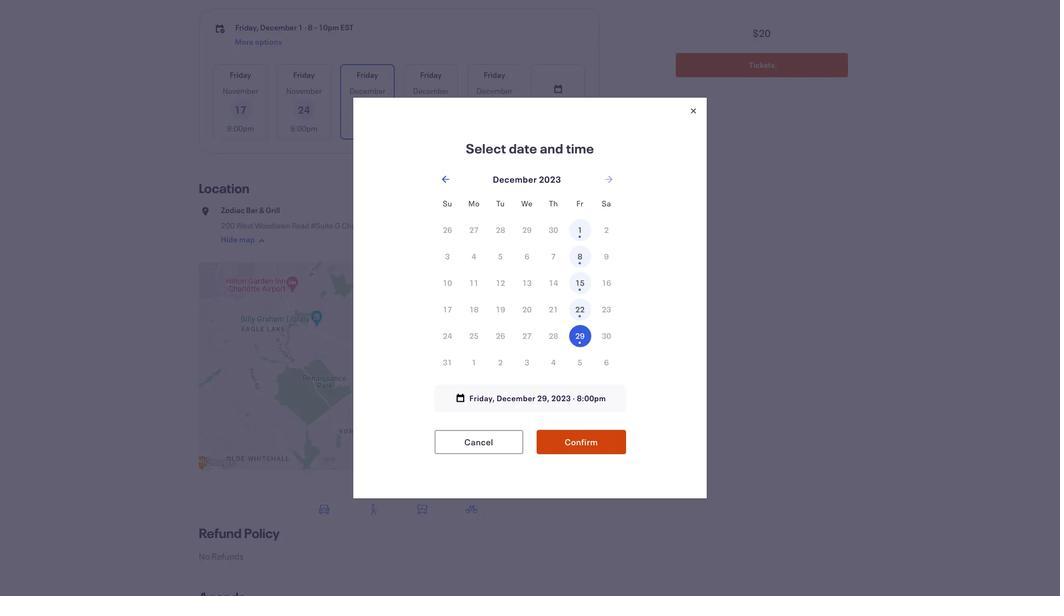 Task type: locate. For each thing, give the bounding box(es) containing it.
29
[[523, 225, 532, 235], [576, 331, 585, 342]]

go to previous month image
[[440, 174, 451, 185]]

28 down 21 button
[[549, 331, 559, 342]]

0 horizontal spatial november
[[223, 86, 258, 96]]

1 vertical spatial ·
[[573, 393, 576, 404]]

27 button down 20 button
[[516, 325, 538, 348]]

1 horizontal spatial 4
[[552, 358, 556, 368]]

27
[[470, 225, 479, 235], [523, 331, 532, 342]]

1 vertical spatial 28 button
[[543, 325, 565, 348]]

26 button right 25 button
[[490, 325, 512, 348]]

5 for the 5 button to the right
[[578, 358, 583, 368]]

friday, inside select date and time "alert dialog"
[[470, 393, 495, 404]]

1 vertical spatial 27 button
[[516, 325, 538, 348]]

24 inside 24 button
[[443, 331, 453, 342]]

1 button down friday element
[[569, 219, 592, 241]]

1 horizontal spatial 3 button
[[516, 352, 538, 374]]

8 inside button
[[578, 251, 583, 262]]

0 vertical spatial 30 button
[[543, 219, 565, 241]]

27 button down monday element
[[463, 219, 485, 241]]

0 horizontal spatial 6
[[525, 251, 530, 262]]

8:00pm inside select date and time "alert dialog"
[[577, 393, 607, 404]]

8:00pm
[[227, 123, 254, 134], [291, 123, 318, 134], [354, 123, 381, 134], [577, 393, 607, 404]]

0 vertical spatial 3
[[446, 251, 450, 262]]

· inside select date and time "alert dialog"
[[573, 393, 576, 404]]

1 november from the left
[[223, 86, 258, 96]]

select date and time alert dialog
[[0, 0, 1061, 597]]

1 vertical spatial 29
[[576, 331, 585, 342]]

1 vertical spatial 17
[[443, 304, 453, 315]]

28 down tuesday element
[[496, 225, 506, 235]]

21
[[549, 304, 559, 315]]

1 button
[[569, 219, 592, 241], [463, 352, 485, 374]]

mo
[[469, 198, 480, 209]]

0 vertical spatial 6
[[525, 251, 530, 262]]

25 button
[[463, 325, 485, 348]]

6 for the top 6 button
[[525, 251, 530, 262]]

0 horizontal spatial 1 button
[[463, 352, 485, 374]]

sa
[[602, 198, 612, 209]]

4 for the rightmost 4 button
[[552, 358, 556, 368]]

3 friday from the left
[[357, 70, 379, 80]]

1 vertical spatial 8
[[578, 251, 583, 262]]

4 for the left 4 button
[[472, 251, 477, 262]]

0 vertical spatial 3 button
[[437, 246, 459, 268]]

december
[[260, 22, 297, 33], [350, 86, 386, 96], [413, 86, 449, 96], [477, 86, 513, 96], [497, 393, 536, 404]]

26 down 19 button
[[496, 331, 506, 342]]

6 down 23 button
[[605, 358, 609, 368]]

6 button down 23 button
[[596, 352, 618, 374]]

2 button
[[596, 219, 618, 241], [490, 352, 512, 374]]

1 horizontal spatial 24
[[443, 331, 453, 342]]

sunday element
[[435, 191, 461, 217]]

1 horizontal spatial 2
[[605, 225, 609, 235]]

0 vertical spatial friday,
[[235, 22, 259, 33]]

8 up 15
[[578, 251, 583, 262]]

grill
[[266, 205, 280, 216]]

4 up 11
[[472, 251, 477, 262]]

8
[[308, 22, 313, 33], [578, 251, 583, 262]]

0 horizontal spatial 2 button
[[490, 352, 512, 374]]

1 horizontal spatial 6 button
[[596, 352, 618, 374]]

29 button down 22 button
[[569, 325, 592, 348]]

1 vertical spatial 30
[[602, 331, 612, 342]]

0 horizontal spatial 3 button
[[437, 246, 459, 268]]

0 horizontal spatial 26
[[443, 225, 453, 235]]

auto_svg image
[[317, 503, 331, 517]]

5 button up 12
[[490, 246, 512, 268]]

go to next month image
[[604, 174, 615, 185]]

20
[[523, 304, 532, 315]]

0 horizontal spatial 5 button
[[490, 246, 512, 268]]

fr
[[577, 198, 584, 209]]

1 vertical spatial 27
[[523, 331, 532, 342]]

3 for the left 3 button
[[446, 251, 450, 262]]

1 vertical spatial friday,
[[470, 393, 495, 404]]

28 button down tuesday element
[[490, 219, 512, 241]]

th
[[549, 198, 559, 209]]

1 vertical spatial 4 button
[[543, 352, 565, 374]]

5 for top the 5 button
[[499, 251, 503, 262]]

0 horizontal spatial 5
[[499, 251, 503, 262]]

1 horizontal spatial 26
[[496, 331, 506, 342]]

1 horizontal spatial 5
[[578, 358, 583, 368]]

1 horizontal spatial 1 button
[[569, 219, 592, 241]]

1 vertical spatial 3 button
[[516, 352, 538, 374]]

4 up 2023 on the bottom of the page
[[552, 358, 556, 368]]

1 left -
[[299, 22, 303, 33]]

1 down 25 button
[[472, 358, 477, 368]]

13 button
[[516, 272, 538, 295]]

5
[[499, 251, 503, 262], [578, 358, 583, 368]]

row group
[[435, 217, 620, 376]]

1 vertical spatial 2
[[499, 358, 503, 368]]

30
[[549, 225, 559, 235], [602, 331, 612, 342]]

friday,
[[235, 22, 259, 33], [470, 393, 495, 404]]

0 vertical spatial 28 button
[[490, 219, 512, 241]]

26
[[443, 225, 453, 235], [496, 331, 506, 342]]

5 button up 2023 on the bottom of the page
[[569, 352, 592, 374]]

·
[[305, 22, 307, 33], [573, 393, 576, 404]]

bus_svg image
[[416, 503, 429, 517]]

1 vertical spatial 6 button
[[596, 352, 618, 374]]

0 horizontal spatial 26 button
[[437, 219, 459, 241]]

1 horizontal spatial 4 button
[[543, 352, 565, 374]]

6 button up the 13
[[516, 246, 538, 268]]

select
[[466, 140, 507, 157]]

10 button
[[437, 272, 459, 295]]

1 horizontal spatial 5 button
[[569, 352, 592, 374]]

27 button
[[463, 219, 485, 241], [516, 325, 538, 348]]

20 button
[[516, 299, 538, 321]]

1 horizontal spatial 1
[[472, 358, 477, 368]]

0 horizontal spatial 1
[[299, 22, 303, 33]]

29 button down wednesday element
[[516, 219, 538, 241]]

4 button up 11
[[463, 246, 485, 268]]

28 button down 21 button
[[543, 325, 565, 348]]

2 horizontal spatial 1
[[578, 225, 583, 235]]

2
[[605, 225, 609, 235], [499, 358, 503, 368]]

1 vertical spatial 29 button
[[569, 325, 592, 348]]

policy
[[244, 525, 280, 543]]

5 friday from the left
[[484, 70, 506, 80]]

1 horizontal spatial 6
[[605, 358, 609, 368]]

1 vertical spatial 4
[[552, 358, 556, 368]]

row group containing 26
[[435, 217, 620, 376]]

november for 24
[[286, 86, 322, 96]]

0 horizontal spatial friday,
[[235, 22, 259, 33]]

29 down 22 button
[[576, 331, 585, 342]]

30 down 23 button
[[602, 331, 612, 342]]

2 button up 9
[[596, 219, 618, 241]]

5 up 12
[[499, 251, 503, 262]]

1 vertical spatial 5 button
[[569, 352, 592, 374]]

8 left -
[[308, 22, 313, 33]]

zodiac
[[221, 205, 245, 216]]

1 vertical spatial 3
[[525, 358, 530, 368]]

· left -
[[305, 22, 307, 33]]

saturday element
[[594, 191, 620, 217]]

29,
[[538, 393, 550, 404]]

2 friday from the left
[[293, 70, 315, 80]]

4
[[472, 251, 477, 262], [552, 358, 556, 368]]

2 november from the left
[[286, 86, 322, 96]]

1 horizontal spatial friday,
[[470, 393, 495, 404]]

27 down monday element
[[470, 225, 479, 235]]

1 vertical spatial 2 button
[[490, 352, 512, 374]]

15 button
[[569, 272, 592, 295]]

· right 2023 on the bottom of the page
[[573, 393, 576, 404]]

grid
[[435, 191, 620, 376]]

0 horizontal spatial 30 button
[[543, 219, 565, 241]]

6
[[525, 251, 530, 262], [605, 358, 609, 368]]

29 down wednesday element
[[523, 225, 532, 235]]

est
[[341, 22, 354, 33]]

0 horizontal spatial 24
[[298, 103, 310, 117]]

1
[[299, 22, 303, 33], [578, 225, 583, 235], [472, 358, 477, 368]]

1 horizontal spatial 2 button
[[596, 219, 618, 241]]

18 button
[[463, 299, 485, 321]]

30 down thursday element
[[549, 225, 559, 235]]

tuesday element
[[488, 191, 514, 217]]

1 horizontal spatial 30
[[602, 331, 612, 342]]

25
[[470, 331, 479, 342]]

0 horizontal spatial 6 button
[[516, 246, 538, 268]]

14 button
[[543, 272, 565, 295]]

5 button
[[490, 246, 512, 268], [569, 352, 592, 374]]

1 vertical spatial 30 button
[[596, 325, 618, 348]]

friday
[[230, 70, 251, 80], [293, 70, 315, 80], [357, 70, 379, 80], [420, 70, 442, 80], [484, 70, 506, 80]]

0 vertical spatial 2 button
[[596, 219, 618, 241]]

0 vertical spatial 30
[[549, 225, 559, 235]]

30 button up 7
[[543, 219, 565, 241]]

6 up the 13
[[525, 251, 530, 262]]

0 horizontal spatial 17
[[235, 103, 247, 117]]

1 button down 25 button
[[463, 352, 485, 374]]

0 horizontal spatial 29 button
[[516, 219, 538, 241]]

region
[[195, 251, 619, 534]]

16
[[602, 278, 612, 288]]

grid inside select date and time "alert dialog"
[[435, 191, 620, 376]]

more options button
[[532, 65, 585, 139]]

1 horizontal spatial ·
[[573, 393, 576, 404]]

0 vertical spatial 27
[[470, 225, 479, 235]]

2 button up friday, december 29, 2023 · 8:00pm
[[490, 352, 512, 374]]

no refunds
[[199, 551, 244, 563]]

0 vertical spatial 29
[[523, 225, 532, 235]]

1 vertical spatial 24
[[443, 331, 453, 342]]

1 vertical spatial 6
[[605, 358, 609, 368]]

30 button
[[543, 219, 565, 241], [596, 325, 618, 348]]

1 horizontal spatial 28 button
[[543, 325, 565, 348]]

g
[[335, 220, 341, 231]]

3 button up friday, december 29, 2023 · 8:00pm
[[516, 352, 538, 374]]

3
[[446, 251, 450, 262], [525, 358, 530, 368]]

1 vertical spatial 1 button
[[463, 352, 485, 374]]

27 down 20 button
[[523, 331, 532, 342]]

0 horizontal spatial 3
[[446, 251, 450, 262]]

1 horizontal spatial 8
[[578, 251, 583, 262]]

grid containing su
[[435, 191, 620, 376]]

4 button up 2023 on the bottom of the page
[[543, 352, 565, 374]]

28
[[496, 225, 506, 235], [549, 331, 559, 342]]

26 down "sunday" element on the top left
[[443, 225, 453, 235]]

0 horizontal spatial 2
[[499, 358, 503, 368]]

14
[[549, 278, 559, 288]]

2 up friday, december 29, 2023 · 8:00pm
[[499, 358, 503, 368]]

row group inside select date and time "alert dialog"
[[435, 217, 620, 376]]

4 button
[[463, 246, 485, 268], [543, 352, 565, 374]]

2023
[[552, 393, 571, 404]]

su
[[443, 198, 453, 209]]

3 up friday, december 29, 2023 · 8:00pm
[[525, 358, 530, 368]]

0 horizontal spatial 8
[[308, 22, 313, 33]]

0 horizontal spatial 27
[[470, 225, 479, 235]]

30 button down 23 button
[[596, 325, 618, 348]]

17
[[235, 103, 247, 117], [443, 304, 453, 315]]

road
[[292, 220, 310, 231]]

2 down saturday element
[[605, 225, 609, 235]]

0 vertical spatial 17
[[235, 103, 247, 117]]

location
[[199, 180, 250, 197]]

24
[[298, 103, 310, 117], [443, 331, 453, 342]]

0 horizontal spatial 4
[[472, 251, 477, 262]]

confirm button
[[537, 430, 626, 455]]

19
[[496, 304, 506, 315]]

28 button
[[490, 219, 512, 241], [543, 325, 565, 348]]

29 button
[[516, 219, 538, 241], [569, 325, 592, 348]]

3 button up "10"
[[437, 246, 459, 268]]

27 for leftmost 27 button
[[470, 225, 479, 235]]

1 horizontal spatial november
[[286, 86, 322, 96]]

0 vertical spatial 5
[[499, 251, 503, 262]]

16 button
[[596, 272, 618, 295]]

0 vertical spatial 1
[[299, 22, 303, 33]]

6 button
[[516, 246, 538, 268], [596, 352, 618, 374]]

1 down friday element
[[578, 225, 583, 235]]

26 button
[[437, 219, 459, 241], [490, 325, 512, 348]]

17 inside '17' button
[[443, 304, 453, 315]]

refund
[[199, 525, 242, 543]]

1 vertical spatial 28
[[549, 331, 559, 342]]

2 vertical spatial 1
[[472, 358, 477, 368]]

5 down 22 button
[[578, 358, 583, 368]]

0 vertical spatial 28
[[496, 225, 506, 235]]

december inside select date and time "alert dialog"
[[497, 393, 536, 404]]

1 horizontal spatial 29
[[576, 331, 585, 342]]

1 horizontal spatial 27
[[523, 331, 532, 342]]

26 button down "sunday" element on the top left
[[437, 219, 459, 241]]

4 friday from the left
[[420, 70, 442, 80]]

1 vertical spatial 26 button
[[490, 325, 512, 348]]

3 up "10"
[[446, 251, 450, 262]]



Task type: vqa. For each thing, say whether or not it's contained in the screenshot.
Am inside the The Makin' It Compound in Austin Fri, Mar 15 •  11:00 AM Day 1 - Moonlight | Day 2 - The Venue ATX From $0.00
no



Task type: describe. For each thing, give the bounding box(es) containing it.
15
[[576, 278, 585, 288]]

19 button
[[490, 299, 512, 321]]

0 horizontal spatial 30
[[549, 225, 559, 235]]

23 button
[[596, 299, 618, 321]]

#suite
[[311, 220, 334, 231]]

0 vertical spatial 2
[[605, 225, 609, 235]]

we
[[522, 198, 533, 209]]

13
[[523, 278, 532, 288]]

6 for 6 button to the right
[[605, 358, 609, 368]]

18
[[470, 304, 479, 315]]

cancel
[[465, 437, 494, 448]]

1 horizontal spatial 29 button
[[569, 325, 592, 348]]

1 horizontal spatial 28
[[549, 331, 559, 342]]

7
[[552, 251, 556, 262]]

friday, for friday, december 29, 2023 · 8:00pm
[[470, 393, 495, 404]]

24 button
[[437, 325, 459, 348]]

22
[[576, 304, 585, 315]]

zodiac bar & grill 200 west woodlawn road #suite g charlotte, nc 28217
[[221, 205, 413, 231]]

1 friday from the left
[[230, 70, 251, 80]]

monday element
[[461, 191, 488, 217]]

31
[[443, 358, 453, 368]]

0 vertical spatial 8
[[308, 22, 313, 33]]

friday, for friday, december 1 · 8 - 10pm est
[[235, 22, 259, 33]]

refund policy
[[199, 525, 280, 543]]

thursday element
[[541, 191, 567, 217]]

google image
[[202, 456, 238, 470]]

friday, december 1 · 8 - 10pm est
[[235, 22, 354, 33]]

12 button
[[490, 272, 512, 295]]

wednesday element
[[514, 191, 541, 217]]

17 button
[[437, 299, 459, 321]]

-
[[314, 22, 317, 33]]

friday element
[[567, 191, 594, 217]]

confirm
[[565, 437, 598, 448]]

10pm
[[319, 22, 339, 33]]

10
[[443, 278, 453, 288]]

0 horizontal spatial 29
[[523, 225, 532, 235]]

7 button
[[543, 246, 565, 268]]

1 vertical spatial 26
[[496, 331, 506, 342]]

more options
[[545, 99, 571, 121]]

0 horizontal spatial 28 button
[[490, 219, 512, 241]]

0 horizontal spatial ·
[[305, 22, 307, 33]]

and
[[540, 140, 564, 157]]

27 for the rightmost 27 button
[[523, 331, 532, 342]]

11
[[470, 278, 479, 288]]

1 vertical spatial 1
[[578, 225, 583, 235]]

28217
[[390, 220, 413, 231]]

november for 17
[[223, 86, 258, 96]]

22 button
[[569, 299, 592, 321]]

$20
[[754, 27, 772, 40]]

0 horizontal spatial 27 button
[[463, 219, 485, 241]]

0 vertical spatial 5 button
[[490, 246, 512, 268]]

0 vertical spatial 26
[[443, 225, 453, 235]]

11 button
[[463, 272, 485, 295]]

nc
[[378, 220, 389, 231]]

1 horizontal spatial 26 button
[[490, 325, 512, 348]]

bar
[[246, 205, 258, 216]]

date
[[509, 140, 538, 157]]

0 horizontal spatial 4 button
[[463, 246, 485, 268]]

west
[[236, 220, 254, 231]]

21 button
[[543, 299, 565, 321]]

&
[[260, 205, 265, 216]]

0 horizontal spatial 28
[[496, 225, 506, 235]]

friday, december 29, 2023 · 8:00pm
[[470, 393, 607, 404]]

9 button
[[596, 246, 618, 268]]

1 horizontal spatial 27 button
[[516, 325, 538, 348]]

8 button
[[569, 246, 592, 268]]

0 vertical spatial 6 button
[[516, 246, 538, 268]]

charlotte,
[[342, 220, 377, 231]]

23
[[602, 304, 612, 315]]

31 button
[[437, 352, 459, 374]]

tu
[[497, 198, 505, 209]]

woodlawn
[[255, 220, 291, 231]]

cancel button
[[435, 430, 524, 455]]

0 vertical spatial 1 button
[[569, 219, 592, 241]]

map region
[[195, 251, 619, 534]]

12
[[496, 278, 506, 288]]

time
[[566, 140, 595, 157]]

9
[[605, 251, 609, 262]]

select date and time
[[466, 140, 595, 157]]

options
[[545, 111, 571, 121]]

more
[[549, 99, 567, 109]]

no
[[199, 551, 210, 563]]

bike_svg image
[[465, 503, 478, 517]]

3 for bottom 3 button
[[525, 358, 530, 368]]

refunds
[[212, 551, 244, 563]]

0 vertical spatial 26 button
[[437, 219, 459, 241]]

200
[[221, 220, 235, 231]]



